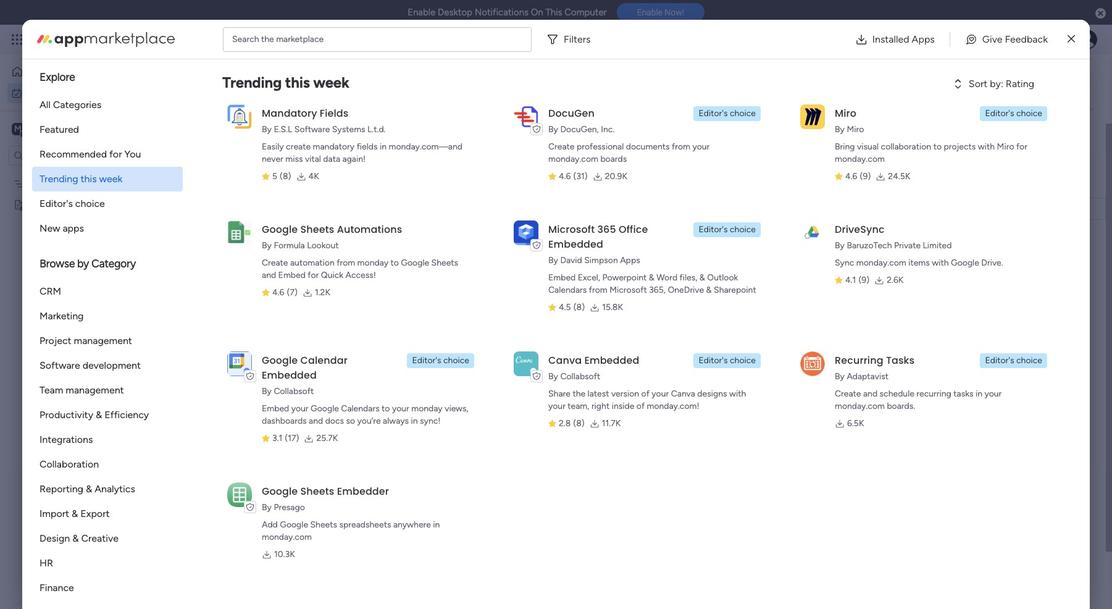Task type: vqa. For each thing, say whether or not it's contained in the screenshot.


Task type: describe. For each thing, give the bounding box(es) containing it.
1 horizontal spatial with
[[932, 258, 949, 268]]

0 horizontal spatial canva
[[549, 353, 582, 368]]

fields
[[320, 106, 349, 120]]

4.6 (9)
[[846, 171, 871, 182]]

create automation from monday to google sheets and embed for quick access!
[[262, 258, 458, 280]]

hide done items
[[326, 128, 389, 138]]

from inside create professional documents from your monday.com boards
[[672, 141, 691, 152]]

categories
[[53, 99, 101, 111]]

my for my work
[[27, 87, 39, 98]]

sync monday.com items with google drive.
[[835, 258, 1004, 268]]

sort
[[969, 78, 988, 90]]

my work button
[[7, 83, 133, 103]]

google inside the google sheets automations by formula lookout
[[262, 222, 298, 237]]

formula
[[274, 240, 305, 251]]

google sheets embedder by presago
[[262, 484, 389, 513]]

help image
[[1035, 33, 1047, 46]]

calendars inside embed your google calendars to your monday views, dashboards and docs so you're always in sync!
[[341, 403, 380, 414]]

home button
[[7, 62, 133, 82]]

main
[[28, 123, 50, 134]]

add google sheets spreadsheets anywhere in monday.com
[[262, 520, 440, 542]]

past
[[208, 179, 232, 194]]

workspace
[[52, 123, 101, 134]]

data
[[323, 154, 340, 164]]

recommended
[[40, 148, 107, 160]]

item
[[285, 182, 302, 193]]

creative
[[81, 532, 119, 544]]

(8) for microsoft
[[574, 302, 585, 313]]

/ up google calendar embedded
[[268, 334, 273, 350]]

4.6 for docugen
[[559, 171, 571, 182]]

the for share
[[573, 389, 586, 399]]

by left 'david' on the top right of page
[[549, 255, 558, 266]]

miss
[[286, 154, 303, 164]]

your inside create professional documents from your monday.com boards
[[693, 141, 710, 152]]

& left export
[[72, 508, 78, 520]]

/ right 'later'
[[239, 379, 245, 394]]

presago
[[274, 502, 305, 513]]

workspace selection element
[[12, 121, 103, 137]]

management for team management
[[66, 384, 124, 396]]

give feedback
[[983, 33, 1048, 45]]

category
[[91, 257, 136, 271]]

again!
[[343, 154, 366, 164]]

by down docugen
[[549, 124, 558, 135]]

give feedback link
[[956, 27, 1058, 52]]

/ left 4.6 (7)
[[265, 290, 271, 305]]

1 image
[[932, 25, 943, 39]]

monday inside embed your google calendars to your monday views, dashboards and docs so you're always in sync!
[[412, 403, 443, 414]]

week right next
[[236, 334, 265, 350]]

4.6 for miro
[[846, 171, 858, 182]]

(8) for canva
[[573, 418, 585, 429]]

create for docugen
[[549, 141, 575, 152]]

0 vertical spatial trending
[[222, 74, 282, 91]]

with inside share the latest version of your canva designs with your team, right inside of monday.com!
[[729, 389, 746, 399]]

google left drive.
[[951, 258, 980, 268]]

recommended for you
[[40, 148, 141, 160]]

designs
[[698, 389, 727, 399]]

your up dashboards on the left
[[291, 403, 309, 414]]

with inside bring visual collaboration to projects with miro for monday.com
[[978, 141, 995, 152]]

by down recurring
[[835, 371, 845, 382]]

work for my
[[41, 87, 60, 98]]

notes
[[29, 199, 53, 210]]

1 horizontal spatial this
[[285, 74, 310, 91]]

embedded inside google calendar embedded
[[262, 368, 317, 382]]

date
[[881, 178, 899, 189]]

all categories
[[40, 99, 101, 111]]

latest
[[588, 389, 609, 399]]

sheets inside add google sheets spreadsheets anywhere in monday.com
[[310, 520, 337, 530]]

featured
[[40, 124, 79, 135]]

0 horizontal spatial apps
[[620, 255, 640, 266]]

to for monday
[[382, 403, 390, 414]]

analytics
[[95, 483, 135, 495]]

microsoft 365 office embedded
[[549, 222, 648, 251]]

microsoft inside the embed excel, powerpoint & word files, & outlook calendars from microsoft 365, onedrive & sharepoint
[[610, 285, 647, 295]]

give feedback button
[[956, 27, 1058, 52]]

in inside create and schedule recurring tasks in your monday.com boards.
[[976, 389, 983, 399]]

explore
[[40, 70, 75, 84]]

0 vertical spatial of
[[642, 389, 650, 399]]

today
[[208, 245, 243, 261]]

monday.com down baruzotech
[[857, 258, 907, 268]]

now!
[[665, 8, 684, 17]]

simpson
[[585, 255, 618, 266]]

private board image
[[13, 199, 25, 210]]

enable now!
[[637, 8, 684, 17]]

hide
[[326, 128, 344, 138]]

by inside google sheets embedder by presago
[[262, 502, 272, 513]]

collabsoft for canva
[[561, 371, 601, 382]]

docugen
[[549, 106, 595, 120]]

and inside embed your google calendars to your monday views, dashboards and docs so you're always in sync!
[[309, 416, 323, 426]]

by up bring on the top of the page
[[835, 124, 845, 135]]

recurring tasks
[[835, 353, 915, 368]]

4k
[[309, 171, 319, 182]]

google sheets automations by formula lookout
[[262, 222, 402, 251]]

bring visual collaboration to projects with miro for monday.com
[[835, 141, 1028, 164]]

your up monday.com!
[[652, 389, 669, 399]]

and inside create automation from monday to google sheets and embed for quick access!
[[262, 270, 276, 280]]

monday.com!
[[647, 401, 700, 411]]

recurring
[[835, 353, 884, 368]]

import & export
[[40, 508, 110, 520]]

management for project management
[[74, 335, 132, 347]]

by up dashboards on the left
[[262, 386, 272, 397]]

Search in workspace field
[[26, 148, 103, 162]]

& up 365,
[[649, 272, 655, 283]]

rating
[[1006, 78, 1035, 90]]

1.2k
[[315, 287, 330, 298]]

& right files,
[[700, 272, 705, 283]]

notifications
[[475, 7, 529, 18]]

20.9k
[[605, 171, 628, 182]]

miro inside bring visual collaboration to projects with miro for monday.com
[[997, 141, 1015, 152]]

items inside the today / 0 items
[[262, 249, 284, 259]]

installed apps button
[[845, 27, 945, 52]]

(31)
[[574, 171, 588, 182]]

work
[[218, 72, 268, 99]]

boards
[[601, 154, 627, 164]]

browse by category
[[40, 257, 136, 271]]

editor's choice for microsoft 365 office embedded
[[699, 224, 756, 235]]

enable for enable now!
[[637, 8, 663, 17]]

0 inside this week / 0 items
[[274, 293, 280, 304]]

export
[[80, 508, 110, 520]]

enable for enable desktop notifications on this computer
[[408, 7, 436, 18]]

calendars inside the embed excel, powerpoint & word files, & outlook calendars from microsoft 365, onedrive & sharepoint
[[549, 285, 587, 295]]

week left 4.6 (7)
[[233, 290, 262, 305]]

by inside the google sheets automations by formula lookout
[[262, 240, 272, 251]]

collabsoft for google
[[274, 386, 314, 397]]

1
[[279, 182, 282, 193]]

the for search
[[261, 34, 274, 44]]

right
[[592, 401, 610, 411]]

items inside this week / 0 items
[[282, 293, 303, 304]]

feedback
[[1005, 33, 1048, 45]]

editor's choice for canva embedded
[[699, 355, 756, 366]]

without a date / 0 items
[[208, 423, 332, 439]]

monday.com inside bring visual collaboration to projects with miro for monday.com
[[835, 154, 885, 164]]

excel,
[[578, 272, 600, 283]]

choice for google calendar embedded
[[444, 355, 469, 366]]

embed for google calendar embedded
[[262, 403, 289, 414]]

by collabsoft for canva
[[549, 371, 601, 382]]

marketing for marketing plan
[[29, 178, 68, 189]]

google inside create automation from monday to google sheets and embed for quick access!
[[401, 258, 429, 268]]

sync!
[[420, 416, 441, 426]]

your up always
[[392, 403, 409, 414]]

google inside embed your google calendars to your monday views, dashboards and docs so you're always in sync!
[[311, 403, 339, 414]]

easily create mandatory fields in monday.com—and never miss vital data again!
[[262, 141, 463, 164]]

editor's for google calendar embedded
[[412, 355, 441, 366]]

0 vertical spatial (8)
[[280, 171, 291, 182]]

invite members image
[[950, 33, 962, 46]]

(9) for 4.6 (9)
[[860, 171, 871, 182]]

baruzotech
[[847, 240, 892, 251]]

a
[[255, 423, 262, 439]]

never
[[262, 154, 283, 164]]

& left efficiency
[[96, 409, 102, 421]]

items inside without a date / 0 items
[[311, 427, 332, 437]]

week up fields on the left of the page
[[313, 74, 349, 91]]

0 horizontal spatial trending this week
[[40, 173, 122, 185]]

hr
[[40, 557, 53, 569]]

team management
[[40, 384, 124, 396]]

on
[[531, 7, 543, 18]]

2.6k
[[887, 275, 904, 285]]

0 inside later / 0 items
[[247, 382, 253, 393]]

search
[[232, 34, 259, 44]]

by adaptavist
[[835, 371, 889, 382]]

files,
[[680, 272, 698, 283]]

1 vertical spatial of
[[637, 401, 645, 411]]

and inside create and schedule recurring tasks in your monday.com boards.
[[864, 389, 878, 399]]

enable desktop notifications on this computer
[[408, 7, 607, 18]]

so
[[346, 416, 355, 426]]

collaboration
[[881, 141, 932, 152]]

search image
[[284, 128, 293, 138]]

boards.
[[887, 401, 916, 411]]

apps inside button
[[912, 33, 935, 45]]

in inside embed your google calendars to your monday views, dashboards and docs so you're always in sync!
[[411, 416, 418, 426]]

editor's choice for docugen
[[699, 108, 756, 119]]

software development
[[40, 360, 141, 371]]

& up export
[[86, 483, 92, 495]]

monday.com inside create and schedule recurring tasks in your monday.com boards.
[[835, 401, 885, 411]]

4.5 (8)
[[559, 302, 585, 313]]

& down outlook
[[706, 285, 712, 295]]

google inside google sheets embedder by presago
[[262, 484, 298, 499]]

drive.
[[982, 258, 1004, 268]]

for inside bring visual collaboration to projects with miro for monday.com
[[1017, 141, 1028, 152]]

4.6 (7)
[[272, 287, 298, 298]]

limited
[[923, 240, 952, 251]]

anywhere
[[393, 520, 431, 530]]

by miro
[[835, 124, 864, 135]]

create and schedule recurring tasks in your monday.com boards.
[[835, 389, 1002, 411]]

canva inside share the latest version of your canva designs with your team, right inside of monday.com!
[[671, 389, 695, 399]]



Task type: locate. For each thing, give the bounding box(es) containing it.
0 vertical spatial from
[[672, 141, 691, 152]]

0 horizontal spatial create
[[262, 258, 288, 268]]

& right design
[[72, 532, 79, 544]]

Filter dashboard by text search field
[[182, 124, 298, 143]]

in right tasks
[[976, 389, 983, 399]]

monday up access!
[[357, 258, 389, 268]]

microsoft up 'david' on the top right of page
[[549, 222, 595, 237]]

integrations
[[40, 434, 93, 445]]

1 vertical spatial embedded
[[585, 353, 640, 368]]

desktop
[[438, 7, 473, 18]]

to inside bring visual collaboration to projects with miro for monday.com
[[934, 141, 942, 152]]

option
[[0, 172, 158, 175]]

1 vertical spatial marketing
[[40, 310, 84, 322]]

items up fields
[[368, 128, 389, 138]]

monday.com down visual at the right
[[835, 154, 885, 164]]

0 inside without a date / 0 items
[[303, 427, 308, 437]]

embed
[[278, 270, 306, 280], [549, 272, 576, 283], [262, 403, 289, 414]]

(9) right 4.1
[[859, 275, 870, 285]]

work up all
[[41, 87, 60, 98]]

25.7k
[[317, 433, 338, 444]]

1 horizontal spatial create
[[549, 141, 575, 152]]

0 horizontal spatial enable
[[408, 7, 436, 18]]

and
[[262, 270, 276, 280], [864, 389, 878, 399], [309, 416, 323, 426]]

the up team,
[[573, 389, 586, 399]]

2 vertical spatial embedded
[[262, 368, 317, 382]]

1 horizontal spatial enable
[[637, 8, 663, 17]]

items down private
[[909, 258, 930, 268]]

you're
[[357, 416, 381, 426]]

by
[[77, 257, 89, 271]]

to up always
[[382, 403, 390, 414]]

week down recommended for you at top
[[99, 173, 122, 185]]

2 horizontal spatial 4.6
[[846, 171, 858, 182]]

list box containing marketing plan
[[0, 170, 158, 382]]

2 horizontal spatial for
[[1017, 141, 1028, 152]]

productivity & efficiency
[[40, 409, 149, 421]]

1 horizontal spatial trending this week
[[222, 74, 349, 91]]

1 vertical spatial canva
[[671, 389, 695, 399]]

select product image
[[11, 33, 23, 46]]

documents
[[626, 141, 670, 152]]

from right documents
[[672, 141, 691, 152]]

items up 4.6 (7)
[[262, 249, 284, 259]]

1 vertical spatial apps
[[620, 255, 640, 266]]

0 horizontal spatial trending
[[40, 173, 78, 185]]

0 left (7)
[[274, 293, 280, 304]]

computer
[[565, 7, 607, 18]]

lookout
[[307, 240, 339, 251]]

editor's for microsoft 365 office embedded
[[699, 224, 728, 235]]

search everything image
[[1008, 33, 1020, 46]]

by inside mandatory fields by e.s.l software systems l.t.d.
[[262, 124, 272, 135]]

apps up powerpoint
[[620, 255, 640, 266]]

google down presago
[[280, 520, 308, 530]]

0 vertical spatial and
[[262, 270, 276, 280]]

items left 1.2k
[[282, 293, 303, 304]]

create inside create and schedule recurring tasks in your monday.com boards.
[[835, 389, 861, 399]]

monday.com
[[549, 154, 599, 164], [835, 154, 885, 164], [857, 258, 907, 268], [835, 401, 885, 411], [262, 532, 312, 542]]

next week /
[[208, 334, 276, 350]]

google inside google calendar embedded
[[262, 353, 298, 368]]

from inside create automation from monday to google sheets and embed for quick access!
[[337, 258, 355, 268]]

by up sync
[[835, 240, 845, 251]]

5 (8)
[[272, 171, 291, 182]]

calendars
[[549, 285, 587, 295], [341, 403, 380, 414]]

3.1
[[272, 433, 283, 444]]

this up next
[[208, 290, 231, 305]]

my left work
[[185, 72, 214, 99]]

create down docugen,
[[549, 141, 575, 152]]

/ right date
[[294, 423, 300, 439]]

google up docs
[[311, 403, 339, 414]]

choice for microsoft 365 office embedded
[[730, 224, 756, 235]]

canva up monday.com!
[[671, 389, 695, 399]]

1 horizontal spatial monday
[[357, 258, 389, 268]]

google calendar embedded
[[262, 353, 348, 382]]

your right tasks
[[985, 389, 1002, 399]]

0 horizontal spatial the
[[261, 34, 274, 44]]

2 horizontal spatial from
[[672, 141, 691, 152]]

word
[[657, 272, 678, 283]]

your down share
[[549, 401, 566, 411]]

embed inside the embed excel, powerpoint & word files, & outlook calendars from microsoft 365, onedrive & sharepoint
[[549, 272, 576, 283]]

2 horizontal spatial create
[[835, 389, 861, 399]]

by up share
[[549, 371, 558, 382]]

development
[[83, 360, 141, 371]]

past dates / 1 item
[[208, 179, 302, 194]]

0 horizontal spatial this
[[81, 173, 97, 185]]

marketing up project
[[40, 310, 84, 322]]

1 vertical spatial monday
[[357, 258, 389, 268]]

for inside create automation from monday to google sheets and embed for quick access!
[[308, 270, 319, 280]]

m
[[14, 123, 22, 134]]

trending down search in workspace field
[[40, 173, 78, 185]]

0 horizontal spatial my
[[27, 87, 39, 98]]

0 vertical spatial embedded
[[549, 237, 604, 251]]

import
[[40, 508, 69, 520]]

with right projects
[[978, 141, 995, 152]]

your right documents
[[693, 141, 710, 152]]

1 horizontal spatial work
[[100, 32, 122, 46]]

google up presago
[[262, 484, 298, 499]]

the inside share the latest version of your canva designs with your team, right inside of monday.com!
[[573, 389, 586, 399]]

workspace image
[[12, 122, 24, 136]]

1 vertical spatial microsoft
[[610, 285, 647, 295]]

trending down search
[[222, 74, 282, 91]]

embedded up version on the bottom right
[[585, 353, 640, 368]]

version
[[612, 389, 639, 399]]

by:
[[990, 78, 1004, 90]]

dapulse close image
[[1096, 7, 1106, 20]]

e.s.l
[[274, 124, 292, 135]]

project
[[40, 335, 71, 347]]

installed
[[873, 33, 910, 45]]

professional
[[577, 141, 624, 152]]

editor's for recurring tasks
[[986, 355, 1015, 366]]

1 vertical spatial calendars
[[341, 403, 380, 414]]

4.6 down bring on the top of the page
[[846, 171, 858, 182]]

2 vertical spatial miro
[[997, 141, 1015, 152]]

2 vertical spatial management
[[66, 384, 124, 396]]

google down automations at the left of page
[[401, 258, 429, 268]]

apps right the notifications image
[[912, 33, 935, 45]]

next
[[208, 334, 233, 350]]

choice for canva embedded
[[730, 355, 756, 366]]

1 vertical spatial with
[[932, 258, 949, 268]]

monday.com up 6.5k
[[835, 401, 885, 411]]

marketing inside list box
[[29, 178, 68, 189]]

embedded up 'david' on the top right of page
[[549, 237, 604, 251]]

give
[[983, 33, 1003, 45]]

(17)
[[285, 433, 299, 444]]

1 horizontal spatial trending
[[222, 74, 282, 91]]

/ right today
[[246, 245, 252, 261]]

monday
[[55, 32, 97, 46], [357, 258, 389, 268], [412, 403, 443, 414]]

1 horizontal spatial by collabsoft
[[549, 371, 601, 382]]

new
[[40, 222, 60, 234]]

0 vertical spatial marketing
[[29, 178, 68, 189]]

embed your google calendars to your monday views, dashboards and docs so you're always in sync!
[[262, 403, 469, 426]]

items inside later / 0 items
[[255, 382, 276, 393]]

embed down 'david' on the top right of page
[[549, 272, 576, 283]]

of right inside on the bottom right
[[637, 401, 645, 411]]

embed up (7)
[[278, 270, 306, 280]]

software up create
[[295, 124, 330, 135]]

monday.com inside create professional documents from your monday.com boards
[[549, 154, 599, 164]]

embed for microsoft 365 office embedded
[[549, 272, 576, 283]]

embedder
[[337, 484, 389, 499]]

in right fields
[[380, 141, 387, 152]]

miro up bring on the top of the page
[[847, 124, 864, 135]]

monday inside create automation from monday to google sheets and embed for quick access!
[[357, 258, 389, 268]]

1 horizontal spatial apps
[[912, 33, 935, 45]]

1 horizontal spatial to
[[391, 258, 399, 268]]

to for sheets
[[391, 258, 399, 268]]

2 horizontal spatial to
[[934, 141, 942, 152]]

enable inside enable now! button
[[637, 8, 663, 17]]

marketing for marketing
[[40, 310, 84, 322]]

editor's choice for recurring tasks
[[986, 355, 1043, 366]]

2 vertical spatial and
[[309, 416, 323, 426]]

0 vertical spatial monday
[[55, 32, 97, 46]]

choice for docugen
[[730, 108, 756, 119]]

2 vertical spatial with
[[729, 389, 746, 399]]

of right version on the bottom right
[[642, 389, 650, 399]]

by collabsoft up share
[[549, 371, 601, 382]]

kendall parks image
[[1078, 30, 1098, 49]]

work up home button
[[100, 32, 122, 46]]

monday.com up 10.3k
[[262, 532, 312, 542]]

this
[[546, 7, 563, 18], [208, 290, 231, 305]]

1 horizontal spatial canva
[[671, 389, 695, 399]]

sheets
[[301, 222, 335, 237], [432, 258, 458, 268], [301, 484, 335, 499], [310, 520, 337, 530]]

1 vertical spatial collabsoft
[[274, 386, 314, 397]]

1 vertical spatial and
[[864, 389, 878, 399]]

4.1 (9)
[[846, 275, 870, 285]]

choice
[[730, 108, 756, 119], [1017, 108, 1043, 119], [75, 198, 105, 209], [730, 224, 756, 235], [444, 355, 469, 366], [730, 355, 756, 366], [1017, 355, 1043, 366]]

sheets inside the google sheets automations by formula lookout
[[301, 222, 335, 237]]

embedded inside microsoft 365 office embedded
[[549, 237, 604, 251]]

miro up by miro
[[835, 106, 857, 120]]

1 horizontal spatial this
[[546, 7, 563, 18]]

from inside the embed excel, powerpoint & word files, & outlook calendars from microsoft 365, onedrive & sharepoint
[[589, 285, 608, 295]]

lottie animation image
[[0, 484, 158, 609]]

in right anywhere
[[433, 520, 440, 530]]

dapulse x slim image
[[1068, 32, 1075, 47]]

to down automations at the left of page
[[391, 258, 399, 268]]

monday.com up the 4.6 (31)
[[549, 154, 599, 164]]

11.7k
[[602, 418, 621, 429]]

mandatory fields by e.s.l software systems l.t.d.
[[262, 106, 386, 135]]

0 vertical spatial calendars
[[549, 285, 587, 295]]

embedded down calendar
[[262, 368, 317, 382]]

create inside create professional documents from your monday.com boards
[[549, 141, 575, 152]]

sharepoint
[[714, 285, 757, 295]]

6.5k
[[848, 418, 864, 429]]

your
[[693, 141, 710, 152], [652, 389, 669, 399], [985, 389, 1002, 399], [549, 401, 566, 411], [291, 403, 309, 414], [392, 403, 409, 414]]

1 horizontal spatial for
[[308, 270, 319, 280]]

0 right today
[[255, 249, 260, 259]]

(8) right 4.5
[[574, 302, 585, 313]]

vital
[[305, 154, 321, 164]]

0 right (17)
[[303, 427, 308, 437]]

0 vertical spatial microsoft
[[549, 222, 595, 237]]

items up dashboards on the left
[[255, 382, 276, 393]]

my for my work
[[185, 72, 214, 99]]

by david simpson apps
[[549, 255, 640, 266]]

0 vertical spatial create
[[549, 141, 575, 152]]

miro
[[835, 106, 857, 120], [847, 124, 864, 135], [997, 141, 1015, 152]]

apps image
[[977, 33, 990, 46]]

0 vertical spatial collabsoft
[[561, 371, 601, 382]]

0 vertical spatial apps
[[912, 33, 935, 45]]

software down project
[[40, 360, 80, 371]]

collabsoft down canva embedded
[[561, 371, 601, 382]]

the right search
[[261, 34, 274, 44]]

2 vertical spatial create
[[835, 389, 861, 399]]

work for monday
[[100, 32, 122, 46]]

with down limited
[[932, 258, 949, 268]]

from down excel,
[[589, 285, 608, 295]]

1 vertical spatial the
[[573, 389, 586, 399]]

choice for recurring tasks
[[1017, 355, 1043, 366]]

0 vertical spatial this
[[546, 7, 563, 18]]

0 vertical spatial miro
[[835, 106, 857, 120]]

1 vertical spatial this
[[208, 290, 231, 305]]

editor's for miro
[[986, 108, 1015, 119]]

inbox image
[[923, 33, 935, 46]]

software inside mandatory fields by e.s.l software systems l.t.d.
[[295, 124, 330, 135]]

1 vertical spatial miro
[[847, 124, 864, 135]]

list box
[[0, 170, 158, 382]]

1 horizontal spatial software
[[295, 124, 330, 135]]

google inside add google sheets spreadsheets anywhere in monday.com
[[280, 520, 308, 530]]

0 vertical spatial this
[[285, 74, 310, 91]]

5
[[272, 171, 277, 182]]

inc.
[[601, 124, 615, 135]]

main workspace
[[28, 123, 101, 134]]

by collabsoft for google
[[262, 386, 314, 397]]

0 vertical spatial by collabsoft
[[549, 371, 601, 382]]

enable
[[408, 7, 436, 18], [637, 8, 663, 17]]

0 horizontal spatial from
[[337, 258, 355, 268]]

1 vertical spatial (9)
[[859, 275, 870, 285]]

dashboards
[[262, 416, 307, 426]]

installed apps
[[873, 33, 935, 45]]

filters
[[564, 33, 591, 45]]

new apps
[[40, 222, 84, 234]]

create inside create automation from monday to google sheets and embed for quick access!
[[262, 258, 288, 268]]

embed inside create automation from monday to google sheets and embed for quick access!
[[278, 270, 306, 280]]

embed inside embed your google calendars to your monday views, dashboards and docs so you're always in sync!
[[262, 403, 289, 414]]

calendars up you're
[[341, 403, 380, 414]]

0 right 'later'
[[247, 382, 253, 393]]

0 vertical spatial management
[[125, 32, 192, 46]]

with right designs
[[729, 389, 746, 399]]

to inside embed your google calendars to your monday views, dashboards and docs so you're always in sync!
[[382, 403, 390, 414]]

in inside easily create mandatory fields in monday.com—and never miss vital data again!
[[380, 141, 387, 152]]

1 vertical spatial work
[[41, 87, 60, 98]]

by up add on the bottom left of page
[[262, 502, 272, 513]]

work inside button
[[41, 87, 60, 98]]

recurring
[[917, 389, 952, 399]]

done
[[346, 128, 366, 138]]

0 horizontal spatial and
[[262, 270, 276, 280]]

google down next week /
[[262, 353, 298, 368]]

lottie animation element
[[0, 484, 158, 609]]

app logo image
[[227, 104, 252, 129], [514, 104, 539, 129], [801, 104, 825, 129], [227, 220, 252, 245], [514, 220, 539, 245], [801, 220, 825, 245], [227, 351, 252, 376], [514, 351, 539, 376], [801, 351, 825, 376], [227, 482, 252, 507]]

microsoft inside microsoft 365 office embedded
[[549, 222, 595, 237]]

in inside add google sheets spreadsheets anywhere in monday.com
[[433, 520, 440, 530]]

items down docs
[[311, 427, 332, 437]]

systems
[[332, 124, 365, 135]]

4.6
[[559, 171, 571, 182], [846, 171, 858, 182], [272, 287, 284, 298]]

1 vertical spatial from
[[337, 258, 355, 268]]

choice for miro
[[1017, 108, 1043, 119]]

trending this week up mandatory
[[222, 74, 349, 91]]

create down the by adaptavist
[[835, 389, 861, 399]]

this up mandatory
[[285, 74, 310, 91]]

tasks
[[954, 389, 974, 399]]

2 horizontal spatial monday
[[412, 403, 443, 414]]

collabsoft down google calendar embedded
[[274, 386, 314, 397]]

/ left 1
[[270, 179, 276, 194]]

by collabsoft down google calendar embedded
[[262, 386, 314, 397]]

2 horizontal spatial with
[[978, 141, 995, 152]]

adaptavist
[[847, 371, 889, 382]]

collaboration
[[40, 458, 99, 470]]

editor's for docugen
[[699, 108, 728, 119]]

1 horizontal spatial calendars
[[549, 285, 587, 295]]

by inside drivesync by baruzotech private limited
[[835, 240, 845, 251]]

to inside create automation from monday to google sheets and embed for quick access!
[[391, 258, 399, 268]]

1 vertical spatial management
[[74, 335, 132, 347]]

embed up dashboards on the left
[[262, 403, 289, 414]]

1 vertical spatial create
[[262, 258, 288, 268]]

0 vertical spatial to
[[934, 141, 942, 152]]

0 vertical spatial work
[[100, 32, 122, 46]]

0 vertical spatial canva
[[549, 353, 582, 368]]

0 vertical spatial trending this week
[[222, 74, 349, 91]]

0 horizontal spatial with
[[729, 389, 746, 399]]

your inside create and schedule recurring tasks in your monday.com boards.
[[985, 389, 1002, 399]]

my down home at the top of the page
[[27, 87, 39, 98]]

2 vertical spatial (8)
[[573, 418, 585, 429]]

monday.com inside add google sheets spreadsheets anywhere in monday.com
[[262, 532, 312, 542]]

finance
[[40, 582, 74, 594]]

group
[[575, 178, 600, 189]]

by left formula
[[262, 240, 272, 251]]

2 horizontal spatial and
[[864, 389, 878, 399]]

apps marketplace image
[[37, 32, 175, 47]]

marketing
[[29, 178, 68, 189], [40, 310, 84, 322]]

0 vertical spatial (9)
[[860, 171, 871, 182]]

plans
[[233, 34, 253, 44]]

canva embedded
[[549, 353, 640, 368]]

0 horizontal spatial software
[[40, 360, 80, 371]]

1 vertical spatial trending
[[40, 173, 78, 185]]

1 horizontal spatial and
[[309, 416, 323, 426]]

sheets inside create automation from monday to google sheets and embed for quick access!
[[432, 258, 458, 268]]

0 inside the today / 0 items
[[255, 249, 260, 259]]

1 vertical spatial software
[[40, 360, 80, 371]]

fields
[[357, 141, 378, 152]]

(8) right '5'
[[280, 171, 291, 182]]

0 horizontal spatial microsoft
[[549, 222, 595, 237]]

quick
[[321, 270, 344, 280]]

0 horizontal spatial for
[[109, 148, 122, 160]]

notifications image
[[896, 33, 908, 46]]

editor's for canva embedded
[[699, 355, 728, 366]]

0 horizontal spatial 4.6
[[272, 287, 284, 298]]

mandatory
[[313, 141, 355, 152]]

enable now! button
[[617, 3, 705, 22]]

(9) for 4.1 (9)
[[859, 275, 870, 285]]

my inside button
[[27, 87, 39, 98]]

4.6 (31)
[[559, 171, 588, 182]]

calendar
[[301, 353, 348, 368]]

editor's choice for google calendar embedded
[[412, 355, 469, 366]]

1 vertical spatial by collabsoft
[[262, 386, 314, 397]]

create for recurring tasks
[[835, 389, 861, 399]]

1 vertical spatial (8)
[[574, 302, 585, 313]]

2 vertical spatial to
[[382, 403, 390, 414]]

apps
[[63, 222, 84, 234]]

0 horizontal spatial work
[[41, 87, 60, 98]]

1 horizontal spatial collabsoft
[[561, 371, 601, 382]]

1 horizontal spatial from
[[589, 285, 608, 295]]

0 vertical spatial software
[[295, 124, 330, 135]]

sheets inside google sheets embedder by presago
[[301, 484, 335, 499]]

None search field
[[182, 124, 298, 143]]

marketing up notes
[[29, 178, 68, 189]]

dates
[[235, 179, 267, 194]]

4.6 left (31)
[[559, 171, 571, 182]]

monday.com—and
[[389, 141, 463, 152]]

enable left desktop at the top
[[408, 7, 436, 18]]

0 horizontal spatial calendars
[[341, 403, 380, 414]]

0 horizontal spatial collabsoft
[[274, 386, 314, 397]]

1 horizontal spatial microsoft
[[610, 285, 647, 295]]

editor's choice for miro
[[986, 108, 1043, 119]]

google up formula
[[262, 222, 298, 237]]

0 horizontal spatial monday
[[55, 32, 97, 46]]

4.6 left (7)
[[272, 287, 284, 298]]

(8) right 2.8
[[573, 418, 585, 429]]



